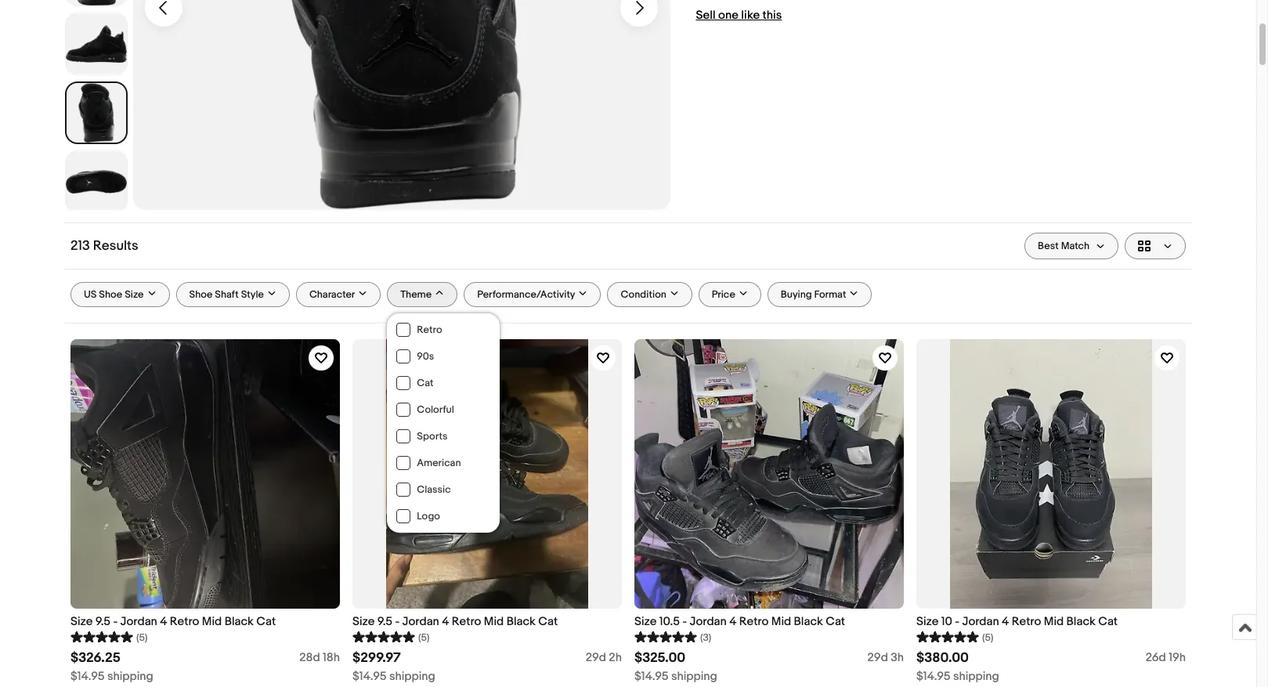 Task type: vqa. For each thing, say whether or not it's contained in the screenshot.


Task type: describe. For each thing, give the bounding box(es) containing it.
$14.95 for $326.25
[[71, 669, 105, 684]]

(5) link for $326.25
[[71, 629, 148, 644]]

cat for $299.97
[[538, 614, 558, 629]]

to
[[396, 178, 406, 191]]

best match button
[[1025, 232, 1119, 259]]

retro for $299.97
[[452, 614, 481, 629]]

28d
[[299, 650, 320, 665]]

mid for $299.97
[[484, 614, 504, 629]]

colorful link
[[387, 396, 500, 423]]

shipping for $299.97
[[389, 669, 435, 684]]

sports link
[[387, 423, 500, 449]]

90s
[[417, 350, 434, 362]]

5 out of 5 star image for $326.25
[[71, 629, 133, 644]]

3h
[[891, 650, 904, 665]]

$325.00 $14.95 shipping
[[635, 650, 717, 684]]

size 10.5 - jordan 4 retro mid black cat
[[635, 614, 845, 629]]

size 9.5 - jordan 4 retro mid black cat link for $299.97
[[353, 614, 622, 629]]

9.5 for $299.97
[[377, 614, 393, 629]]

size 10 - jordan 4 retro mid black cat link
[[917, 614, 1186, 629]]

size 9.5 - jordan 4 retro mid black cat image for $326.25
[[71, 339, 340, 608]]

(5) for $326.25
[[136, 631, 148, 644]]

26d
[[1146, 650, 1166, 665]]

90s link
[[387, 343, 500, 369]]

4 of 7 image
[[66, 13, 127, 74]]

size 10.5 - jordan 4 retro mid black cat link
[[635, 614, 904, 629]]

size 9.5 - jordan 4 retro mid black cat for $326.25
[[71, 614, 276, 629]]

american link
[[387, 449, 500, 476]]

like
[[741, 7, 760, 22]]

4 for $380.00
[[1002, 614, 1009, 629]]

black for $380.00
[[1067, 614, 1096, 629]]

size 10 - jordan 4 retro mid black cat
[[917, 614, 1118, 629]]

28d 18h
[[299, 650, 340, 665]]

5 out of 5 star image for $325.00
[[635, 629, 697, 644]]

29d 3h
[[868, 650, 904, 665]]

size for $325.00
[[635, 614, 657, 629]]

results
[[93, 238, 138, 253]]

logo
[[417, 510, 440, 522]]

zoom
[[408, 178, 436, 191]]

18h
[[323, 650, 340, 665]]

$325.00
[[635, 650, 686, 666]]

shipping for $326.25
[[107, 669, 153, 684]]

$299.97 $14.95 shipping
[[353, 650, 435, 684]]

sell one like this link
[[696, 7, 782, 22]]

cat for $326.25
[[256, 614, 276, 629]]

- for $299.97
[[395, 614, 400, 629]]

$14.95 for $325.00
[[635, 669, 669, 684]]

sell one like this
[[696, 7, 782, 22]]

29d for $325.00
[[868, 650, 888, 665]]

click to zoom
[[367, 178, 436, 191]]

black for $326.25
[[225, 614, 254, 629]]

sell
[[696, 7, 716, 22]]

mid for $380.00
[[1044, 614, 1064, 629]]

sports
[[417, 430, 448, 442]]

(3) link
[[635, 629, 712, 644]]

213 results
[[71, 238, 138, 253]]

9.5 for $326.25
[[95, 614, 110, 629]]

29d for $299.97
[[586, 650, 606, 665]]

best match
[[1038, 239, 1090, 252]]

size for $299.97
[[353, 614, 375, 629]]

size 10.5 - jordan 4 retro mid black cat image
[[635, 339, 904, 608]]

size 9.5 - jordan 4 retro mid black cat image for $299.97
[[353, 339, 622, 608]]

jordan for $299.97
[[402, 614, 439, 629]]

(5) link for $299.97
[[353, 629, 430, 644]]

5 out of 5 star image for $380.00
[[917, 629, 979, 644]]

cat for $325.00
[[826, 614, 845, 629]]

$14.95 for $380.00
[[917, 669, 951, 684]]

retro for $326.25
[[170, 614, 199, 629]]



Task type: locate. For each thing, give the bounding box(es) containing it.
10
[[941, 614, 953, 629]]

jordan up $326.25 $14.95 shipping
[[120, 614, 157, 629]]

4 $14.95 from the left
[[917, 669, 951, 684]]

4 for $326.25
[[160, 614, 167, 629]]

$14.95 down $325.00 on the right bottom of the page
[[635, 669, 669, 684]]

4 5 out of 5 star image from the left
[[917, 629, 979, 644]]

jordan
[[120, 614, 157, 629], [402, 614, 439, 629], [690, 614, 727, 629], [962, 614, 999, 629]]

0 horizontal spatial (5) link
[[71, 629, 148, 644]]

0 horizontal spatial (5)
[[136, 631, 148, 644]]

- for $325.00
[[683, 614, 687, 629]]

size up the $326.25
[[71, 614, 93, 629]]

1 mid from the left
[[202, 614, 222, 629]]

- up the $326.25
[[113, 614, 118, 629]]

3 4 from the left
[[729, 614, 737, 629]]

shipping down $380.00
[[953, 669, 999, 684]]

3 (5) from the left
[[982, 631, 994, 644]]

29d left 2h at the bottom of the page
[[586, 650, 606, 665]]

black for $299.97
[[507, 614, 536, 629]]

5 out of 5 star image up $299.97
[[353, 629, 415, 644]]

2 shipping from the left
[[389, 669, 435, 684]]

size 10 - jordan 4 retro mid black cat image
[[917, 339, 1186, 608]]

black for $325.00
[[794, 614, 823, 629]]

mid
[[202, 614, 222, 629], [484, 614, 504, 629], [771, 614, 791, 629], [1044, 614, 1064, 629]]

best
[[1038, 239, 1059, 252]]

1 horizontal spatial size 9.5 - jordan 4 retro mid black cat
[[353, 614, 558, 629]]

4 - from the left
[[955, 614, 960, 629]]

3 (5) link from the left
[[917, 629, 994, 644]]

(5) link
[[71, 629, 148, 644], [353, 629, 430, 644], [917, 629, 994, 644]]

jordan up (3) at the right of page
[[690, 614, 727, 629]]

29d
[[586, 650, 606, 665], [868, 650, 888, 665]]

0 horizontal spatial 9.5
[[95, 614, 110, 629]]

3 black from the left
[[794, 614, 823, 629]]

(3)
[[700, 631, 712, 644]]

shipping for $380.00
[[953, 669, 999, 684]]

3 - from the left
[[683, 614, 687, 629]]

2 jordan from the left
[[402, 614, 439, 629]]

2 size 9.5 - jordan 4 retro mid black cat link from the left
[[353, 614, 622, 629]]

shipping for $325.00
[[671, 669, 717, 684]]

$326.25 $14.95 shipping
[[71, 650, 153, 684]]

one
[[718, 7, 739, 22]]

5 out of 5 star image up the $326.25
[[71, 629, 133, 644]]

9.5 up $299.97
[[377, 614, 393, 629]]

2 size 9.5 - jordan 4 retro mid black cat image from the left
[[353, 339, 622, 608]]

jordan for $325.00
[[690, 614, 727, 629]]

1 (5) from the left
[[136, 631, 148, 644]]

26d 19h
[[1146, 650, 1186, 665]]

cat for $380.00
[[1099, 614, 1118, 629]]

1 black from the left
[[225, 614, 254, 629]]

size 9.5 - jordan 4 retro mid black cat
[[71, 614, 276, 629], [353, 614, 558, 629]]

5 out of 5 star image down "10.5"
[[635, 629, 697, 644]]

size 9.5 - jordan 4 retro mid black cat image
[[71, 339, 340, 608], [353, 339, 622, 608]]

2 $14.95 from the left
[[353, 669, 387, 684]]

american
[[417, 456, 461, 469]]

- for $326.25
[[113, 614, 118, 629]]

1 (5) link from the left
[[71, 629, 148, 644]]

6 of 7 image
[[66, 151, 127, 212]]

$14.95
[[71, 669, 105, 684], [353, 669, 387, 684], [635, 669, 669, 684], [917, 669, 951, 684]]

4 jordan from the left
[[962, 614, 999, 629]]

(5) link up the $326.25
[[71, 629, 148, 644]]

5 out of 5 star image down 10
[[917, 629, 979, 644]]

classic
[[417, 483, 451, 496]]

1 size 9.5 - jordan 4 retro mid black cat image from the left
[[71, 339, 340, 608]]

2 9.5 from the left
[[377, 614, 393, 629]]

logo link
[[387, 503, 500, 529]]

1 size from the left
[[71, 614, 93, 629]]

1 size 9.5 - jordan 4 retro mid black cat link from the left
[[71, 614, 340, 629]]

size left "10.5"
[[635, 614, 657, 629]]

(5) up $326.25 $14.95 shipping
[[136, 631, 148, 644]]

1 29d from the left
[[586, 650, 606, 665]]

cat link
[[387, 369, 500, 396]]

1 horizontal spatial 9.5
[[377, 614, 393, 629]]

retro for $380.00
[[1012, 614, 1041, 629]]

$14.95 down $380.00
[[917, 669, 951, 684]]

$380.00 $14.95 shipping
[[917, 650, 999, 684]]

shipping down the $326.25
[[107, 669, 153, 684]]

4 shipping from the left
[[953, 669, 999, 684]]

4 for $299.97
[[442, 614, 449, 629]]

(5) for $299.97
[[418, 631, 430, 644]]

10.5
[[659, 614, 680, 629]]

cat
[[417, 376, 434, 389], [256, 614, 276, 629], [538, 614, 558, 629], [826, 614, 845, 629], [1099, 614, 1118, 629]]

size for $326.25
[[71, 614, 93, 629]]

size up $299.97
[[353, 614, 375, 629]]

(5) up '$299.97 $14.95 shipping'
[[418, 631, 430, 644]]

mid for $326.25
[[202, 614, 222, 629]]

2 4 from the left
[[442, 614, 449, 629]]

9.5
[[95, 614, 110, 629], [377, 614, 393, 629]]

1 horizontal spatial (5)
[[418, 631, 430, 644]]

2 size 9.5 - jordan 4 retro mid black cat from the left
[[353, 614, 558, 629]]

3 $14.95 from the left
[[635, 669, 669, 684]]

size
[[71, 614, 93, 629], [353, 614, 375, 629], [635, 614, 657, 629], [917, 614, 939, 629]]

match
[[1061, 239, 1090, 252]]

1 horizontal spatial (5) link
[[353, 629, 430, 644]]

1 horizontal spatial size 9.5 - jordan 4 retro mid black cat image
[[353, 339, 622, 608]]

shipping
[[107, 669, 153, 684], [389, 669, 435, 684], [671, 669, 717, 684], [953, 669, 999, 684]]

$14.95 inside "$325.00 $14.95 shipping"
[[635, 669, 669, 684]]

jordan for $326.25
[[120, 614, 157, 629]]

2 horizontal spatial (5) link
[[917, 629, 994, 644]]

2 black from the left
[[507, 614, 536, 629]]

jordan 4 retro mid black cat image
[[133, 0, 671, 210]]

shipping down $325.00 on the right bottom of the page
[[671, 669, 717, 684]]

4 black from the left
[[1067, 614, 1096, 629]]

size left 10
[[917, 614, 939, 629]]

- right 10
[[955, 614, 960, 629]]

$14.95 inside $326.25 $14.95 shipping
[[71, 669, 105, 684]]

1 horizontal spatial 29d
[[868, 650, 888, 665]]

$14.95 for $299.97
[[353, 669, 387, 684]]

1 jordan from the left
[[120, 614, 157, 629]]

213
[[71, 238, 90, 253]]

$380.00
[[917, 650, 969, 666]]

(5) down size 10 - jordan 4 retro mid black cat
[[982, 631, 994, 644]]

2 29d from the left
[[868, 650, 888, 665]]

4 size from the left
[[917, 614, 939, 629]]

1 $14.95 from the left
[[71, 669, 105, 684]]

1 4 from the left
[[160, 614, 167, 629]]

$326.25
[[71, 650, 121, 666]]

- up $299.97
[[395, 614, 400, 629]]

jordan for $380.00
[[962, 614, 999, 629]]

2 - from the left
[[395, 614, 400, 629]]

shipping inside '$299.97 $14.95 shipping'
[[389, 669, 435, 684]]

this
[[763, 7, 782, 22]]

$14.95 down the $326.25
[[71, 669, 105, 684]]

shipping inside $380.00 $14.95 shipping
[[953, 669, 999, 684]]

4 mid from the left
[[1044, 614, 1064, 629]]

3 mid from the left
[[771, 614, 791, 629]]

4 4 from the left
[[1002, 614, 1009, 629]]

0 horizontal spatial 29d
[[586, 650, 606, 665]]

19h
[[1169, 650, 1186, 665]]

-
[[113, 614, 118, 629], [395, 614, 400, 629], [683, 614, 687, 629], [955, 614, 960, 629]]

3 5 out of 5 star image from the left
[[635, 629, 697, 644]]

- right "10.5"
[[683, 614, 687, 629]]

0 horizontal spatial size 9.5 - jordan 4 retro mid black cat image
[[71, 339, 340, 608]]

29d left 3h
[[868, 650, 888, 665]]

(5)
[[136, 631, 148, 644], [418, 631, 430, 644], [982, 631, 994, 644]]

retro link
[[387, 316, 500, 343]]

colorful
[[417, 403, 454, 416]]

(5) link down 10
[[917, 629, 994, 644]]

2 size from the left
[[353, 614, 375, 629]]

$14.95 inside '$299.97 $14.95 shipping'
[[353, 669, 387, 684]]

mid for $325.00
[[771, 614, 791, 629]]

(5) for $380.00
[[982, 631, 994, 644]]

click
[[367, 178, 393, 191]]

shipping inside $326.25 $14.95 shipping
[[107, 669, 153, 684]]

0 horizontal spatial size 9.5 - jordan 4 retro mid black cat link
[[71, 614, 340, 629]]

(5) link up $299.97
[[353, 629, 430, 644]]

4
[[160, 614, 167, 629], [442, 614, 449, 629], [729, 614, 737, 629], [1002, 614, 1009, 629]]

1 shipping from the left
[[107, 669, 153, 684]]

classic link
[[387, 476, 500, 503]]

jordan up '$299.97 $14.95 shipping'
[[402, 614, 439, 629]]

shipping down $299.97
[[389, 669, 435, 684]]

5 out of 5 star image
[[71, 629, 133, 644], [353, 629, 415, 644], [635, 629, 697, 644], [917, 629, 979, 644]]

0 horizontal spatial size 9.5 - jordan 4 retro mid black cat
[[71, 614, 276, 629]]

1 horizontal spatial size 9.5 - jordan 4 retro mid black cat link
[[353, 614, 622, 629]]

9.5 up the $326.25
[[95, 614, 110, 629]]

(5) link for $380.00
[[917, 629, 994, 644]]

29d 2h
[[586, 650, 622, 665]]

black
[[225, 614, 254, 629], [507, 614, 536, 629], [794, 614, 823, 629], [1067, 614, 1096, 629]]

- for $380.00
[[955, 614, 960, 629]]

2 mid from the left
[[484, 614, 504, 629]]

4 for $325.00
[[729, 614, 737, 629]]

2 (5) from the left
[[418, 631, 430, 644]]

3 jordan from the left
[[690, 614, 727, 629]]

1 - from the left
[[113, 614, 118, 629]]

3 size from the left
[[635, 614, 657, 629]]

2 horizontal spatial (5)
[[982, 631, 994, 644]]

1 5 out of 5 star image from the left
[[71, 629, 133, 644]]

size 9.5 - jordan 4 retro mid black cat for $299.97
[[353, 614, 558, 629]]

size for $380.00
[[917, 614, 939, 629]]

5 of 7 image
[[67, 81, 126, 144]]

2 (5) link from the left
[[353, 629, 430, 644]]

$299.97
[[353, 650, 401, 666]]

5 out of 5 star image for $299.97
[[353, 629, 415, 644]]

1 9.5 from the left
[[95, 614, 110, 629]]

size 9.5 - jordan 4 retro mid black cat link for $326.25
[[71, 614, 340, 629]]

2h
[[609, 650, 622, 665]]

$14.95 inside $380.00 $14.95 shipping
[[917, 669, 951, 684]]

size 9.5 - jordan 4 retro mid black cat link
[[71, 614, 340, 629], [353, 614, 622, 629]]

2 5 out of 5 star image from the left
[[353, 629, 415, 644]]

1 size 9.5 - jordan 4 retro mid black cat from the left
[[71, 614, 276, 629]]

3 shipping from the left
[[671, 669, 717, 684]]

view: gallery view image
[[1138, 239, 1173, 252]]

$14.95 down $299.97
[[353, 669, 387, 684]]

jordan right 10
[[962, 614, 999, 629]]

retro for $325.00
[[739, 614, 769, 629]]

shipping inside "$325.00 $14.95 shipping"
[[671, 669, 717, 684]]

retro
[[417, 323, 442, 336], [170, 614, 199, 629], [452, 614, 481, 629], [739, 614, 769, 629], [1012, 614, 1041, 629]]

size 9.5 - jordan 4 retro mid black cat up '$299.97 $14.95 shipping'
[[353, 614, 558, 629]]

size 9.5 - jordan 4 retro mid black cat up $326.25 $14.95 shipping
[[71, 614, 276, 629]]



